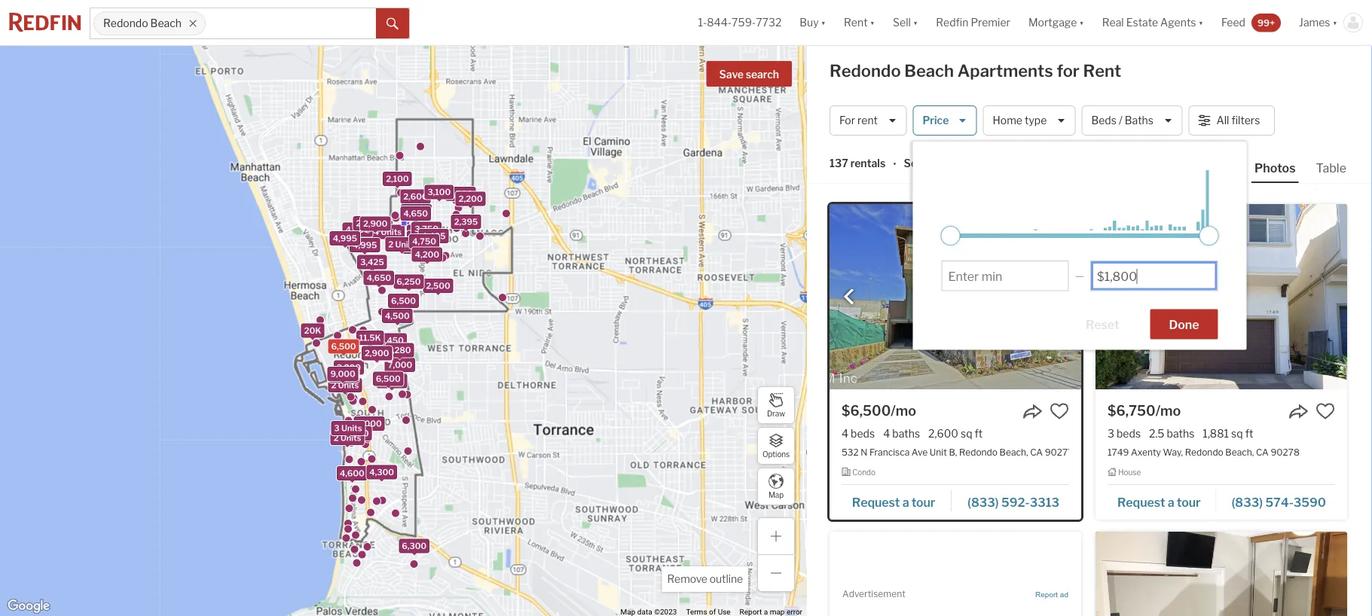 Task type: describe. For each thing, give the bounding box(es) containing it.
photo of 430 s pacific coast hwy, redondo beach, ca 90277 image
[[1096, 532, 1347, 616]]

(833) for $6,500 /mo
[[968, 495, 999, 510]]

1 vertical spatial 2,900
[[365, 348, 389, 358]]

$6,500 /mo
[[842, 402, 916, 419]]

request for $6,750
[[1118, 495, 1165, 510]]

photo of 532 n francisca ave unit b, redondo beach, ca 90277 image
[[830, 204, 1081, 390]]

3,750
[[415, 224, 439, 234]]

remove redondo beach image
[[188, 19, 197, 28]]

2 vertical spatial 2 units
[[334, 433, 361, 443]]

favorite button checkbox for $6,500 /mo
[[1050, 402, 1069, 421]]

price button
[[913, 106, 977, 136]]

unit
[[930, 447, 947, 458]]

2,500
[[426, 281, 450, 291]]

▾ for rent ▾
[[870, 16, 875, 29]]

all
[[1217, 114, 1229, 127]]

for
[[839, 114, 855, 127]]

favorite button image
[[1316, 402, 1335, 421]]

11.5k
[[359, 333, 381, 343]]

4 beds
[[842, 427, 875, 440]]

outline
[[710, 573, 743, 586]]

type
[[1025, 114, 1047, 127]]

532
[[842, 447, 859, 458]]

agents
[[1161, 16, 1196, 29]]

3 for 3 beds
[[1108, 427, 1115, 440]]

mortgage ▾ button
[[1020, 0, 1093, 45]]

2,450
[[345, 429, 369, 439]]

sq for $6,500 /mo
[[961, 427, 973, 440]]

6,495
[[410, 233, 434, 243]]

3,195
[[405, 242, 428, 252]]

feed
[[1222, 16, 1246, 29]]

estate
[[1126, 16, 1158, 29]]

sell ▾ button
[[884, 0, 927, 45]]

0 vertical spatial 5,000
[[379, 376, 404, 386]]

table button
[[1313, 160, 1350, 182]]

1,881
[[1203, 427, 1229, 440]]

home type
[[993, 114, 1047, 127]]

done button
[[1150, 309, 1218, 339]]

james
[[1299, 16, 1330, 29]]

1 horizontal spatial 2,100
[[410, 227, 433, 237]]

1 vertical spatial 2 units
[[331, 380, 359, 390]]

redondo beach apartments for rent
[[830, 61, 1121, 81]]

advertisement
[[843, 588, 906, 599]]

2,600 sq ft
[[928, 427, 983, 440]]

price
[[923, 114, 949, 127]]

apartments
[[958, 61, 1053, 81]]

next button image
[[1054, 290, 1069, 305]]

532 n francisca ave unit b, redondo beach, ca 90277
[[842, 447, 1073, 458]]

sell
[[893, 16, 911, 29]]

(833) for $6,750 /mo
[[1232, 495, 1263, 510]]

759-
[[732, 16, 756, 29]]

4,750
[[412, 237, 436, 246]]

/mo for $6,500
[[891, 402, 916, 419]]

137 rentals • sort
[[830, 157, 926, 171]]

2 vertical spatial 2
[[334, 433, 339, 443]]

search
[[746, 68, 779, 81]]

2,600 for 2,600 sq ft
[[928, 427, 959, 440]]

▾ for sell ▾
[[913, 16, 918, 29]]

reset
[[1086, 318, 1119, 332]]

3590
[[1294, 495, 1326, 510]]

buy ▾ button
[[791, 0, 835, 45]]

buy
[[800, 16, 819, 29]]

1 ca from the left
[[1030, 447, 1043, 458]]

beds / baths button
[[1082, 106, 1183, 136]]

remove outline
[[667, 573, 743, 586]]

ad region
[[843, 603, 1069, 616]]

▾ for buy ▾
[[821, 16, 826, 29]]

1,280
[[388, 345, 411, 355]]

real estate agents ▾
[[1102, 16, 1203, 29]]

2.5 baths
[[1149, 427, 1195, 440]]

4 units
[[374, 227, 402, 237]]

2,600 for 2,600
[[403, 192, 428, 202]]

maximum price slider
[[1199, 226, 1219, 246]]

ad
[[1060, 591, 1069, 599]]

$6,750
[[1108, 402, 1156, 419]]

▾ inside real estate agents ▾ link
[[1199, 16, 1203, 29]]

request a tour for $6,500
[[852, 495, 935, 510]]

20k
[[304, 326, 321, 336]]

all filters button
[[1189, 106, 1275, 136]]

5,800
[[365, 349, 389, 359]]

a for $6,750 /mo
[[1168, 495, 1175, 510]]

3,100
[[428, 187, 451, 197]]

beds
[[1092, 114, 1117, 127]]

mortgage
[[1029, 16, 1077, 29]]

favorite button checkbox for $6,750 /mo
[[1316, 402, 1335, 421]]

options button
[[757, 427, 795, 465]]

home
[[993, 114, 1023, 127]]

0 vertical spatial 2
[[388, 240, 394, 249]]

6,300
[[402, 541, 427, 551]]

0 vertical spatial 2,100
[[386, 174, 409, 184]]

request a tour button for $6,750
[[1108, 490, 1217, 512]]

3,425
[[360, 257, 384, 267]]

favorite button image
[[1050, 402, 1069, 421]]

sell ▾ button
[[893, 0, 918, 45]]

james ▾
[[1299, 16, 1338, 29]]

redondo down 1,881
[[1185, 447, 1224, 458]]

axenty
[[1131, 447, 1161, 458]]

beds / baths
[[1092, 114, 1154, 127]]

rent ▾ button
[[835, 0, 884, 45]]

remove outline button
[[662, 567, 748, 592]]

3313
[[1030, 495, 1060, 510]]

90278
[[1271, 447, 1300, 458]]

3,600
[[331, 371, 356, 381]]

map
[[769, 491, 784, 500]]

request a tour button for $6,500
[[842, 490, 952, 512]]

9,000
[[330, 369, 355, 379]]

francisca
[[870, 447, 910, 458]]

4,500
[[385, 311, 410, 321]]

google image
[[4, 597, 54, 616]]

574-
[[1266, 495, 1294, 510]]

mortgage ▾ button
[[1029, 0, 1084, 45]]

Enter max text field
[[1097, 269, 1211, 284]]

rent ▾
[[844, 16, 875, 29]]

4 for 4 units
[[374, 227, 379, 237]]

592-
[[1002, 495, 1030, 510]]

submit search image
[[387, 18, 399, 30]]

map button
[[757, 468, 795, 506]]

1 vertical spatial 6,500
[[331, 342, 356, 352]]



Task type: vqa. For each thing, say whether or not it's contained in the screenshot.
Nov associated with 4
no



Task type: locate. For each thing, give the bounding box(es) containing it.
/mo for $6,750
[[1156, 402, 1181, 419]]

ft for $6,750 /mo
[[1245, 427, 1253, 440]]

2 (833) from the left
[[1232, 495, 1263, 510]]

0 horizontal spatial 3
[[334, 424, 340, 433]]

0 horizontal spatial beds
[[851, 427, 875, 440]]

0 horizontal spatial 2,200
[[356, 219, 380, 228]]

1 beach, from the left
[[1000, 447, 1028, 458]]

2 request from the left
[[1118, 495, 1165, 510]]

2 down 4 units
[[388, 240, 394, 249]]

2 units up 4,600
[[334, 433, 361, 443]]

—
[[1075, 269, 1084, 282]]

1 vertical spatial 2
[[331, 380, 336, 390]]

0 horizontal spatial tour
[[912, 495, 935, 510]]

baths up way,
[[1167, 427, 1195, 440]]

1 horizontal spatial tour
[[1177, 495, 1201, 510]]

2 a from the left
[[1168, 495, 1175, 510]]

6 ▾ from the left
[[1333, 16, 1338, 29]]

previous button image
[[842, 290, 857, 305]]

rent inside dropdown button
[[844, 16, 868, 29]]

a down the francisca
[[903, 495, 909, 510]]

sq for $6,750 /mo
[[1231, 427, 1243, 440]]

dialog
[[913, 142, 1247, 350]]

minimum price slider
[[941, 226, 960, 246]]

7,000
[[388, 360, 412, 370]]

0 vertical spatial rent
[[844, 16, 868, 29]]

table
[[1316, 161, 1347, 175]]

2,600 up unit
[[928, 427, 959, 440]]

way,
[[1163, 447, 1183, 458]]

2 sq from the left
[[1231, 427, 1243, 440]]

2,900 up 3,425
[[363, 219, 388, 229]]

for rent
[[839, 114, 878, 127]]

1 request a tour button from the left
[[842, 490, 952, 512]]

2 ▾ from the left
[[870, 16, 875, 29]]

1 horizontal spatial sq
[[1231, 427, 1243, 440]]

request for $6,500
[[852, 495, 900, 510]]

beach,
[[1000, 447, 1028, 458], [1226, 447, 1254, 458]]

4 up the francisca
[[883, 427, 890, 440]]

4 baths
[[883, 427, 920, 440]]

1 horizontal spatial ft
[[1245, 427, 1253, 440]]

6,500
[[391, 296, 416, 306], [331, 342, 356, 352], [376, 374, 401, 384]]

1 baths from the left
[[892, 427, 920, 440]]

3 for 3 units
[[334, 424, 340, 433]]

redondo right b,
[[959, 447, 998, 458]]

premier
[[971, 16, 1010, 29]]

beach up price
[[904, 61, 954, 81]]

1 favorite button checkbox from the left
[[1050, 402, 1069, 421]]

save
[[719, 68, 744, 81]]

844-
[[707, 16, 732, 29]]

sq right 1,881
[[1231, 427, 1243, 440]]

2 units down 4 units
[[388, 240, 416, 249]]

/mo up 4 baths
[[891, 402, 916, 419]]

rent
[[858, 114, 878, 127]]

baths for $6,750 /mo
[[1167, 427, 1195, 440]]

0 horizontal spatial request a tour
[[852, 495, 935, 510]]

4 for 4 beds
[[842, 427, 849, 440]]

1 horizontal spatial request a tour button
[[1108, 490, 1217, 512]]

a for $6,500 /mo
[[903, 495, 909, 510]]

5,450
[[379, 336, 404, 346]]

0 vertical spatial 6,500
[[391, 296, 416, 306]]

▾ right mortgage
[[1079, 16, 1084, 29]]

beach, left 90277
[[1000, 447, 1028, 458]]

90277
[[1045, 447, 1073, 458]]

2,100 up '8,900'
[[386, 174, 409, 184]]

2 baths from the left
[[1167, 427, 1195, 440]]

1 horizontal spatial rent
[[1083, 61, 1121, 81]]

0 horizontal spatial 4
[[374, 227, 379, 237]]

0 horizontal spatial beach
[[150, 17, 182, 30]]

1 ▾ from the left
[[821, 16, 826, 29]]

1 ft from the left
[[975, 427, 983, 440]]

4,600
[[340, 469, 365, 478]]

4,300
[[369, 468, 394, 477]]

1 horizontal spatial 4,650
[[403, 209, 428, 219]]

0 horizontal spatial ca
[[1030, 447, 1043, 458]]

0 horizontal spatial request a tour button
[[842, 490, 952, 512]]

beach for redondo beach
[[150, 17, 182, 30]]

1 horizontal spatial beach
[[904, 61, 954, 81]]

1 vertical spatial 4,650
[[367, 273, 391, 283]]

3 left 2,450
[[334, 424, 340, 433]]

real estate agents ▾ link
[[1102, 0, 1203, 45]]

0 vertical spatial 4,650
[[403, 209, 428, 219]]

7732
[[756, 16, 782, 29]]

1 horizontal spatial a
[[1168, 495, 1175, 510]]

all filters
[[1217, 114, 1260, 127]]

2,200 up 2,395
[[459, 194, 483, 204]]

1 horizontal spatial request a tour
[[1118, 495, 1201, 510]]

dialog containing reset
[[913, 142, 1247, 350]]

0 horizontal spatial 2,100
[[386, 174, 409, 184]]

beach
[[150, 17, 182, 30], [904, 61, 954, 81]]

rentals
[[851, 157, 886, 170]]

$6,750 /mo
[[1108, 402, 1181, 419]]

request a tour button down condo
[[842, 490, 952, 512]]

tour for $6,500 /mo
[[912, 495, 935, 510]]

baths
[[892, 427, 920, 440], [1167, 427, 1195, 440]]

2 beds from the left
[[1117, 427, 1141, 440]]

photos button
[[1252, 160, 1313, 183]]

0 vertical spatial 2,600
[[403, 192, 428, 202]]

5,000 up 4,300
[[357, 419, 382, 429]]

ca
[[1030, 447, 1043, 458], [1256, 447, 1269, 458]]

0 vertical spatial 2,900
[[363, 219, 388, 229]]

2 units down 9,000
[[331, 380, 359, 390]]

rent right for
[[1083, 61, 1121, 81]]

condo
[[852, 468, 876, 477]]

6,500 down 7,000
[[376, 374, 401, 384]]

Enter min text field
[[948, 269, 1062, 284]]

sell ▾
[[893, 16, 918, 29]]

ft for $6,500 /mo
[[975, 427, 983, 440]]

redondo beach
[[103, 17, 182, 30]]

1 horizontal spatial 2,600
[[928, 427, 959, 440]]

photos
[[1255, 161, 1296, 175]]

0 horizontal spatial ft
[[975, 427, 983, 440]]

0 horizontal spatial sq
[[961, 427, 973, 440]]

▾ for mortgage ▾
[[1079, 16, 1084, 29]]

map region
[[0, 0, 932, 616]]

request a tour down house
[[1118, 495, 1201, 510]]

(833) left 592- at the bottom right
[[968, 495, 999, 510]]

0 horizontal spatial beach,
[[1000, 447, 1028, 458]]

rent right the buy ▾ on the right of page
[[844, 16, 868, 29]]

0 horizontal spatial 4,650
[[367, 273, 391, 283]]

1 horizontal spatial 2,200
[[459, 194, 483, 204]]

4 up 3,425
[[374, 227, 379, 237]]

0 horizontal spatial request
[[852, 495, 900, 510]]

▾ right "agents"
[[1199, 16, 1203, 29]]

beds up n
[[851, 427, 875, 440]]

1 request from the left
[[852, 495, 900, 510]]

0 horizontal spatial rent
[[844, 16, 868, 29]]

ca left 90278
[[1256, 447, 1269, 458]]

▾ right buy
[[821, 16, 826, 29]]

request down house
[[1118, 495, 1165, 510]]

0 horizontal spatial 2,600
[[403, 192, 428, 202]]

4 ▾ from the left
[[1079, 16, 1084, 29]]

2 request a tour from the left
[[1118, 495, 1201, 510]]

1 vertical spatial 5,000
[[357, 419, 382, 429]]

favorite button checkbox
[[1050, 402, 1069, 421], [1316, 402, 1335, 421]]

▾ inside rent ▾ dropdown button
[[870, 16, 875, 29]]

2,600 inside map "region"
[[403, 192, 428, 202]]

beds for $6,750
[[1117, 427, 1141, 440]]

4 inside map "region"
[[374, 227, 379, 237]]

2 /mo from the left
[[1156, 402, 1181, 419]]

▾ inside buy ▾ dropdown button
[[821, 16, 826, 29]]

4,650 up 3,750 on the left
[[403, 209, 428, 219]]

sq up 532 n francisca ave unit b, redondo beach, ca 90277
[[961, 427, 973, 440]]

(833)
[[968, 495, 999, 510], [1232, 495, 1263, 510]]

photo of 1749 axenty way, redondo beach, ca 90278 image
[[1096, 204, 1347, 390]]

1 horizontal spatial favorite button checkbox
[[1316, 402, 1335, 421]]

beach for redondo beach apartments for rent
[[904, 61, 954, 81]]

1 vertical spatial rent
[[1083, 61, 1121, 81]]

(833) 592-3313 link
[[952, 488, 1069, 514]]

4 up 532
[[842, 427, 849, 440]]

1 horizontal spatial 4
[[842, 427, 849, 440]]

a down way,
[[1168, 495, 1175, 510]]

1 tour from the left
[[912, 495, 935, 510]]

1 vertical spatial beach
[[904, 61, 954, 81]]

2 vertical spatial 6,500
[[376, 374, 401, 384]]

▾ inside mortgage ▾ dropdown button
[[1079, 16, 1084, 29]]

report ad button
[[1035, 591, 1069, 602]]

1,881 sq ft
[[1203, 427, 1253, 440]]

request down condo
[[852, 495, 900, 510]]

2 ft from the left
[[1245, 427, 1253, 440]]

1 a from the left
[[903, 495, 909, 510]]

1 horizontal spatial request
[[1118, 495, 1165, 510]]

1 sq from the left
[[961, 427, 973, 440]]

done
[[1169, 318, 1199, 332]]

beds for $6,500
[[851, 427, 875, 440]]

0 horizontal spatial baths
[[892, 427, 920, 440]]

remove
[[667, 573, 708, 586]]

1 horizontal spatial ca
[[1256, 447, 1269, 458]]

•
[[893, 158, 896, 171]]

beach, down '1,881 sq ft'
[[1226, 447, 1254, 458]]

2,900 down 11.5k
[[365, 348, 389, 358]]

filters
[[1232, 114, 1260, 127]]

1 horizontal spatial beds
[[1117, 427, 1141, 440]]

redondo
[[103, 17, 148, 30], [830, 61, 901, 81], [959, 447, 998, 458], [1185, 447, 1224, 458]]

redondo down rent ▾ button
[[830, 61, 901, 81]]

▾ for james ▾
[[1333, 16, 1338, 29]]

4,650 down 3,425
[[367, 273, 391, 283]]

mortgage ▾
[[1029, 16, 1084, 29]]

ca left 90277
[[1030, 447, 1043, 458]]

0 horizontal spatial a
[[903, 495, 909, 510]]

2 favorite button checkbox from the left
[[1316, 402, 1335, 421]]

0 vertical spatial 2 units
[[388, 240, 416, 249]]

6,500 up 4,500
[[391, 296, 416, 306]]

1 (833) from the left
[[968, 495, 999, 510]]

tour for $6,750 /mo
[[1177, 495, 1201, 510]]

▾ left sell
[[870, 16, 875, 29]]

tour down ave
[[912, 495, 935, 510]]

▾ right sell
[[913, 16, 918, 29]]

1-844-759-7732
[[698, 16, 782, 29]]

beach left remove redondo beach "icon"
[[150, 17, 182, 30]]

request a tour
[[852, 495, 935, 510], [1118, 495, 1201, 510]]

0 vertical spatial beach
[[150, 17, 182, 30]]

2,900
[[363, 219, 388, 229], [365, 348, 389, 358]]

3 ▾ from the left
[[913, 16, 918, 29]]

(833) 574-3590 link
[[1217, 488, 1335, 514]]

request a tour down condo
[[852, 495, 935, 510]]

0 horizontal spatial (833)
[[968, 495, 999, 510]]

ft right 1,881
[[1245, 427, 1253, 440]]

sort
[[904, 157, 926, 170]]

4 for 4 baths
[[883, 427, 890, 440]]

▾ right james
[[1333, 16, 1338, 29]]

1 /mo from the left
[[891, 402, 916, 419]]

6,250
[[397, 277, 421, 287]]

save search
[[719, 68, 779, 81]]

2 left 2,450
[[334, 433, 339, 443]]

1 horizontal spatial 3
[[1108, 427, 1115, 440]]

▾ inside sell ▾ dropdown button
[[913, 16, 918, 29]]

beds up the 1749
[[1117, 427, 1141, 440]]

2 tour from the left
[[1177, 495, 1201, 510]]

3 inside map "region"
[[334, 424, 340, 433]]

1749 axenty way, redondo beach, ca 90278
[[1108, 447, 1300, 458]]

5 ▾ from the left
[[1199, 16, 1203, 29]]

2 horizontal spatial 4
[[883, 427, 890, 440]]

(833) 592-3313
[[968, 495, 1060, 510]]

1 vertical spatial 2,200
[[356, 219, 380, 228]]

house
[[1118, 468, 1141, 477]]

/mo
[[891, 402, 916, 419], [1156, 402, 1181, 419]]

5,000 down 7,000
[[379, 376, 404, 386]]

2 ca from the left
[[1256, 447, 1269, 458]]

3 up the 1749
[[1108, 427, 1115, 440]]

0 vertical spatial 2,200
[[459, 194, 483, 204]]

6,750
[[366, 223, 390, 233]]

report
[[1035, 591, 1058, 599]]

for rent button
[[830, 106, 907, 136]]

3,200
[[337, 363, 361, 373]]

2,100 up 3,195
[[410, 227, 433, 237]]

1 horizontal spatial beach,
[[1226, 447, 1254, 458]]

options
[[763, 450, 790, 459]]

6,500 up 3,200 on the bottom of the page
[[331, 342, 356, 352]]

3,500
[[448, 189, 473, 199]]

8,900
[[404, 207, 429, 216]]

tour down 1749 axenty way, redondo beach, ca 90278
[[1177, 495, 1201, 510]]

2,200 up 3,425
[[356, 219, 380, 228]]

1 beds from the left
[[851, 427, 875, 440]]

redondo left remove redondo beach "icon"
[[103, 17, 148, 30]]

$6,500
[[842, 402, 891, 419]]

2,600 up '8,900'
[[403, 192, 428, 202]]

buy ▾ button
[[800, 0, 826, 45]]

2 beach, from the left
[[1226, 447, 1254, 458]]

0 horizontal spatial /mo
[[891, 402, 916, 419]]

baths up ave
[[892, 427, 920, 440]]

(833) left '574-'
[[1232, 495, 1263, 510]]

request a tour button down house
[[1108, 490, 1217, 512]]

real estate agents ▾ button
[[1093, 0, 1212, 45]]

ft up 532 n francisca ave unit b, redondo beach, ca 90277
[[975, 427, 983, 440]]

report ad
[[1035, 591, 1069, 599]]

1 request a tour from the left
[[852, 495, 935, 510]]

baths
[[1125, 114, 1154, 127]]

0 horizontal spatial favorite button checkbox
[[1050, 402, 1069, 421]]

1 horizontal spatial /mo
[[1156, 402, 1181, 419]]

tour
[[912, 495, 935, 510], [1177, 495, 1201, 510]]

1 horizontal spatial (833)
[[1232, 495, 1263, 510]]

2 request a tour button from the left
[[1108, 490, 1217, 512]]

3 beds
[[1108, 427, 1141, 440]]

2,600
[[403, 192, 428, 202], [928, 427, 959, 440]]

1 horizontal spatial baths
[[1167, 427, 1195, 440]]

1 vertical spatial 2,600
[[928, 427, 959, 440]]

1 vertical spatial 2,100
[[410, 227, 433, 237]]

None search field
[[206, 8, 376, 38]]

baths for $6,500 /mo
[[892, 427, 920, 440]]

(833) 574-3590
[[1232, 495, 1326, 510]]

request a tour for $6,750
[[1118, 495, 1201, 510]]

/mo up 2.5 baths
[[1156, 402, 1181, 419]]

a
[[903, 495, 909, 510], [1168, 495, 1175, 510]]

2 down 9,000
[[331, 380, 336, 390]]



